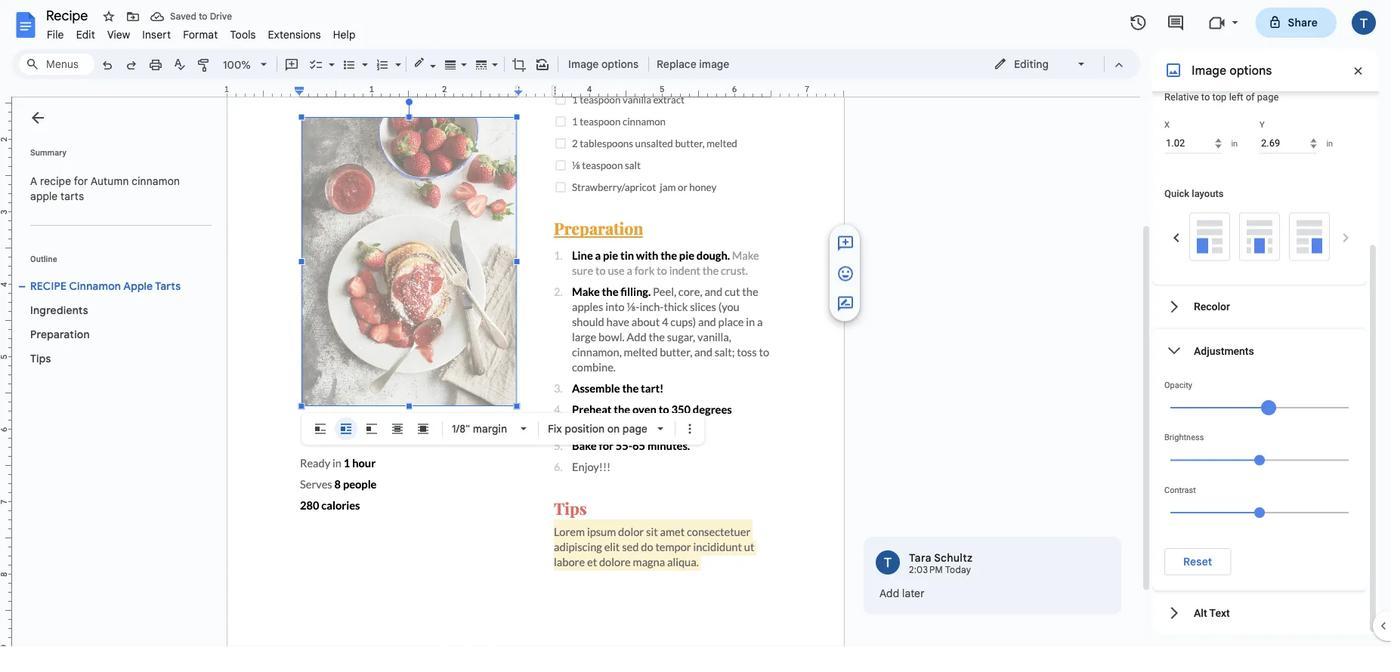 Task type: vqa. For each thing, say whether or not it's contained in the screenshot.
ilding at the top
no



Task type: locate. For each thing, give the bounding box(es) containing it.
1 horizontal spatial options
[[1230, 63, 1272, 78]]

a recipe for autumn cinnamon apple tarts
[[30, 175, 183, 203]]

summary element
[[23, 166, 212, 212]]

options
[[601, 57, 639, 71], [1230, 63, 1272, 78]]

recolor tab
[[1152, 285, 1367, 329]]

1 vertical spatial size image
[[837, 265, 855, 283]]

size image
[[837, 235, 855, 253], [837, 265, 855, 283], [837, 295, 855, 313]]

tools
[[230, 28, 256, 41]]

1
[[224, 84, 229, 94]]

to inside button
[[199, 11, 207, 22]]

toolbar containing 1/8" margin
[[305, 418, 701, 441]]

to
[[199, 11, 207, 22], [1201, 91, 1210, 102]]

preparation
[[30, 328, 90, 341]]

menu bar containing file
[[41, 20, 362, 45]]

2 size image from the top
[[837, 265, 855, 283]]

Zoom text field
[[219, 54, 255, 76]]

relative to top left of page
[[1164, 91, 1279, 102]]

today
[[945, 565, 971, 576]]

menu bar
[[41, 20, 362, 45]]

reset button
[[1164, 549, 1231, 576]]

image options
[[568, 57, 639, 71], [1192, 63, 1272, 78]]

page right of at top
[[1257, 91, 1279, 102]]

y
[[1260, 120, 1265, 130]]

in right vertical distance to top of page, measured in inches. value must be between -22 and 22 text box
[[1327, 139, 1333, 148]]

1 horizontal spatial image options
[[1192, 63, 1272, 78]]

x
[[1164, 120, 1170, 130]]

image
[[568, 57, 599, 71], [1192, 63, 1227, 78]]

margin
[[473, 422, 507, 436]]

page
[[1257, 91, 1279, 102], [623, 422, 648, 436]]

for
[[74, 175, 88, 188]]

to left drive
[[199, 11, 207, 22]]

brightness
[[1164, 433, 1204, 442]]

outline heading
[[12, 253, 218, 274]]

1 horizontal spatial image
[[1192, 63, 1227, 78]]

1 horizontal spatial in
[[1327, 139, 1333, 148]]

a
[[30, 175, 37, 188]]

of
[[1246, 91, 1255, 102]]

Rename text field
[[41, 6, 97, 24]]

0 horizontal spatial options
[[601, 57, 639, 71]]

menu bar inside menu bar banner
[[41, 20, 362, 45]]

to left top
[[1201, 91, 1210, 102]]

layouts
[[1192, 188, 1224, 199]]

Vertical distance to top of page, measured in inches. Value must be between -22 and 22 text field
[[1260, 133, 1317, 154]]

alt text
[[1194, 607, 1230, 619]]

page right on
[[623, 422, 648, 436]]

summary
[[30, 148, 66, 157]]

1 horizontal spatial to
[[1201, 91, 1210, 102]]

1 vertical spatial page
[[623, 422, 648, 436]]

image options up left
[[1192, 63, 1272, 78]]

In line radio
[[309, 418, 332, 441]]

help
[[333, 28, 356, 41]]

summary heading
[[30, 147, 66, 159]]

to inside image options section
[[1201, 91, 1210, 102]]

option group inside image options section
[[1164, 213, 1355, 263]]

edit
[[76, 28, 95, 41]]

0 horizontal spatial to
[[199, 11, 207, 22]]

1 vertical spatial to
[[1201, 91, 1210, 102]]

fix position on page
[[548, 422, 648, 436]]

saved to drive
[[170, 11, 232, 22]]

editing
[[1014, 57, 1049, 71]]

to for relative
[[1201, 91, 1210, 102]]

extensions menu item
[[262, 26, 327, 43]]

0 vertical spatial size image
[[837, 235, 855, 253]]

Align image to bottom document margin and center horizontally radio
[[1239, 213, 1280, 261]]

image options inside 'button'
[[568, 57, 639, 71]]

image options left replace at the top of page
[[568, 57, 639, 71]]

in right horizontal distance to left of page, measured in inches. value must be between -22 and 22 text field
[[1231, 139, 1238, 148]]

options inside section
[[1230, 63, 1272, 78]]

0 vertical spatial option group
[[1164, 213, 1355, 263]]

1 vertical spatial option group
[[309, 418, 435, 441]]

add later
[[880, 587, 925, 600]]

1 horizontal spatial page
[[1257, 91, 1279, 102]]

on
[[607, 422, 620, 436]]

0 horizontal spatial page
[[623, 422, 648, 436]]

adjustments
[[1194, 345, 1254, 358]]

Star checkbox
[[98, 6, 119, 27]]

edit menu item
[[70, 26, 101, 43]]

2 in from the left
[[1327, 139, 1333, 148]]

border weight image
[[442, 54, 459, 75]]

toolbar
[[305, 418, 701, 441]]

tara
[[909, 552, 932, 565]]

bottom margin image
[[0, 643, 11, 648]]

2 vertical spatial size image
[[837, 295, 855, 313]]

mode and view toolbar
[[982, 49, 1131, 79]]

1 size image from the top
[[837, 235, 855, 253]]

page inside "option"
[[623, 422, 648, 436]]

1 horizontal spatial option group
[[1164, 213, 1355, 263]]

drive
[[210, 11, 232, 22]]

Align image to bottom and right document margins radio
[[1289, 213, 1330, 261]]

recipe
[[40, 175, 71, 188]]

2:03 pm
[[909, 565, 943, 576]]

0 vertical spatial to
[[199, 11, 207, 22]]

0 horizontal spatial image
[[568, 57, 599, 71]]

contrast slider
[[1164, 495, 1355, 530]]

options left replace at the top of page
[[601, 57, 639, 71]]

image options application
[[0, 0, 1391, 648]]

0 vertical spatial page
[[1257, 91, 1279, 102]]

tarts
[[61, 190, 84, 203]]

0 horizontal spatial in
[[1231, 139, 1238, 148]]

in for x
[[1231, 139, 1238, 148]]

position
[[565, 422, 605, 436]]

one eighth inch margin option
[[452, 422, 507, 436]]

Break text radio
[[360, 418, 383, 441]]

in
[[1231, 139, 1238, 148], [1327, 139, 1333, 148]]

brightness slider
[[1164, 442, 1355, 477]]

options up of at top
[[1230, 63, 1272, 78]]

1 in from the left
[[1231, 139, 1238, 148]]

0 horizontal spatial image options
[[568, 57, 639, 71]]

option group
[[1164, 213, 1355, 263], [309, 418, 435, 441]]

view
[[107, 28, 130, 41]]



Task type: describe. For each thing, give the bounding box(es) containing it.
format menu item
[[177, 26, 224, 43]]

tara schultz 2:03 pm today
[[909, 552, 973, 576]]

relative
[[1164, 91, 1199, 102]]

recolor
[[1194, 301, 1230, 313]]

Horizontal distance to left of page, measured in inches. Value must be between -22 and 22 text field
[[1164, 133, 1221, 154]]

alt
[[1194, 607, 1207, 619]]

image inside 'button'
[[568, 57, 599, 71]]

recipe
[[30, 280, 67, 293]]

contrast
[[1164, 486, 1196, 495]]

options inside 'button'
[[601, 57, 639, 71]]

fix
[[548, 422, 562, 436]]

Align image to bottom and left document margins radio
[[1189, 213, 1230, 261]]

recipe cinnamon apple tarts
[[30, 280, 181, 293]]

tarts
[[155, 280, 181, 293]]

opacity slider
[[1164, 390, 1355, 425]]

adjustments group
[[1152, 329, 1367, 591]]

apple
[[30, 190, 58, 203]]

schultz
[[934, 552, 973, 565]]

in for y
[[1327, 139, 1333, 148]]

view menu item
[[101, 26, 136, 43]]

insert menu item
[[136, 26, 177, 43]]

replace image
[[657, 57, 729, 71]]

left
[[1229, 91, 1243, 102]]

help menu item
[[327, 26, 362, 43]]

reset
[[1183, 555, 1212, 569]]

replace image button
[[652, 53, 733, 76]]

to for saved
[[199, 11, 207, 22]]

Menus field
[[19, 54, 94, 75]]

left margin image
[[227, 85, 304, 97]]

fix position on page option
[[548, 422, 648, 436]]

menu bar banner
[[0, 0, 1391, 648]]

apple
[[123, 280, 153, 293]]

document outline element
[[12, 97, 218, 648]]

right margin image
[[767, 85, 843, 97]]

image inside section
[[1192, 63, 1227, 78]]

top
[[1213, 91, 1227, 102]]

ingredients
[[30, 304, 88, 317]]

replace
[[657, 57, 697, 71]]

tools menu item
[[224, 26, 262, 43]]

quick layouts
[[1164, 188, 1224, 199]]

cinnamon
[[132, 175, 180, 188]]

insert
[[142, 28, 171, 41]]

Zoom field
[[217, 54, 274, 77]]

0 horizontal spatial option group
[[309, 418, 435, 441]]

adjustments tab
[[1152, 329, 1367, 374]]

editing button
[[983, 53, 1097, 76]]

cinnamon
[[69, 280, 121, 293]]

contrast image
[[1254, 508, 1265, 518]]

text
[[1210, 607, 1230, 619]]

brightness image
[[1254, 455, 1265, 466]]

tara schultz image
[[876, 551, 900, 575]]

page inside image options section
[[1257, 91, 1279, 102]]

format
[[183, 28, 218, 41]]

opacity image
[[1261, 401, 1276, 416]]

Behind text radio
[[386, 418, 409, 441]]

file menu item
[[41, 26, 70, 43]]

image options inside section
[[1192, 63, 1272, 78]]

add
[[880, 587, 899, 600]]

quick
[[1164, 188, 1189, 199]]

alt text tab
[[1152, 591, 1367, 636]]

image options button
[[561, 53, 645, 76]]

extensions
[[268, 28, 321, 41]]

saved to drive button
[[147, 6, 236, 27]]

saved
[[170, 11, 196, 22]]

later
[[902, 587, 925, 600]]

file
[[47, 28, 64, 41]]

Wrap text radio
[[335, 418, 357, 441]]

tips
[[30, 352, 51, 365]]

1/8" margin
[[452, 422, 507, 436]]

image
[[699, 57, 729, 71]]

1/8"
[[452, 422, 470, 436]]

In front of text radio
[[412, 418, 435, 441]]

outline
[[30, 254, 57, 264]]

share button
[[1256, 8, 1337, 38]]

main toolbar
[[94, 53, 734, 78]]

opacity
[[1164, 380, 1192, 390]]

image options section
[[1152, 0, 1379, 636]]

share
[[1288, 16, 1318, 29]]

autumn
[[91, 175, 129, 188]]

3 size image from the top
[[837, 295, 855, 313]]



